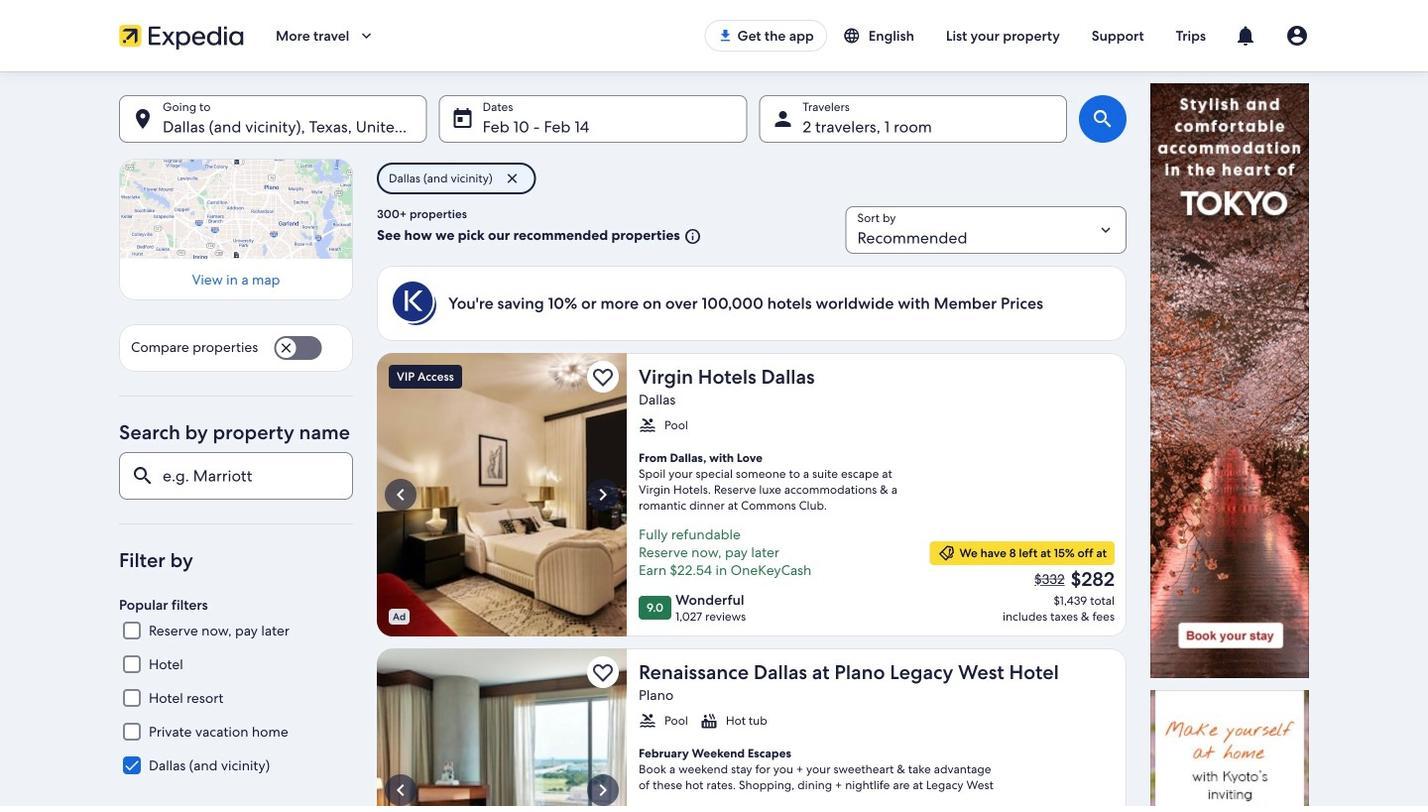 Task type: describe. For each thing, give the bounding box(es) containing it.
Save Virgin Hotels Dallas to a trip checkbox
[[587, 361, 619, 393]]

more travel image
[[357, 27, 375, 45]]

static map image image
[[119, 159, 353, 259]]

communication center icon image
[[1234, 24, 1258, 48]]

download the app button image
[[718, 28, 734, 44]]



Task type: vqa. For each thing, say whether or not it's contained in the screenshot.
Show next image for Renaissance Dallas at Plano Legacy West Hotel
yes



Task type: locate. For each thing, give the bounding box(es) containing it.
pool image
[[377, 649, 627, 807]]

room image
[[377, 353, 627, 637]]

show previous image for virgin hotels dallas image
[[389, 483, 413, 507]]

search image
[[1091, 107, 1115, 131]]

Save Renaissance Dallas at Plano Legacy West Hotel to a trip checkbox
[[587, 657, 619, 688]]

show next image for virgin hotels dallas image
[[591, 483, 615, 507]]

expedia logo image
[[119, 22, 244, 50]]

small image
[[843, 27, 869, 45], [680, 228, 702, 246], [639, 417, 657, 435], [938, 545, 956, 562], [639, 712, 657, 730], [700, 712, 718, 730]]

show previous image for renaissance dallas at plano legacy west hotel image
[[389, 779, 413, 803]]

show next image for renaissance dallas at plano legacy west hotel image
[[591, 779, 615, 803]]



